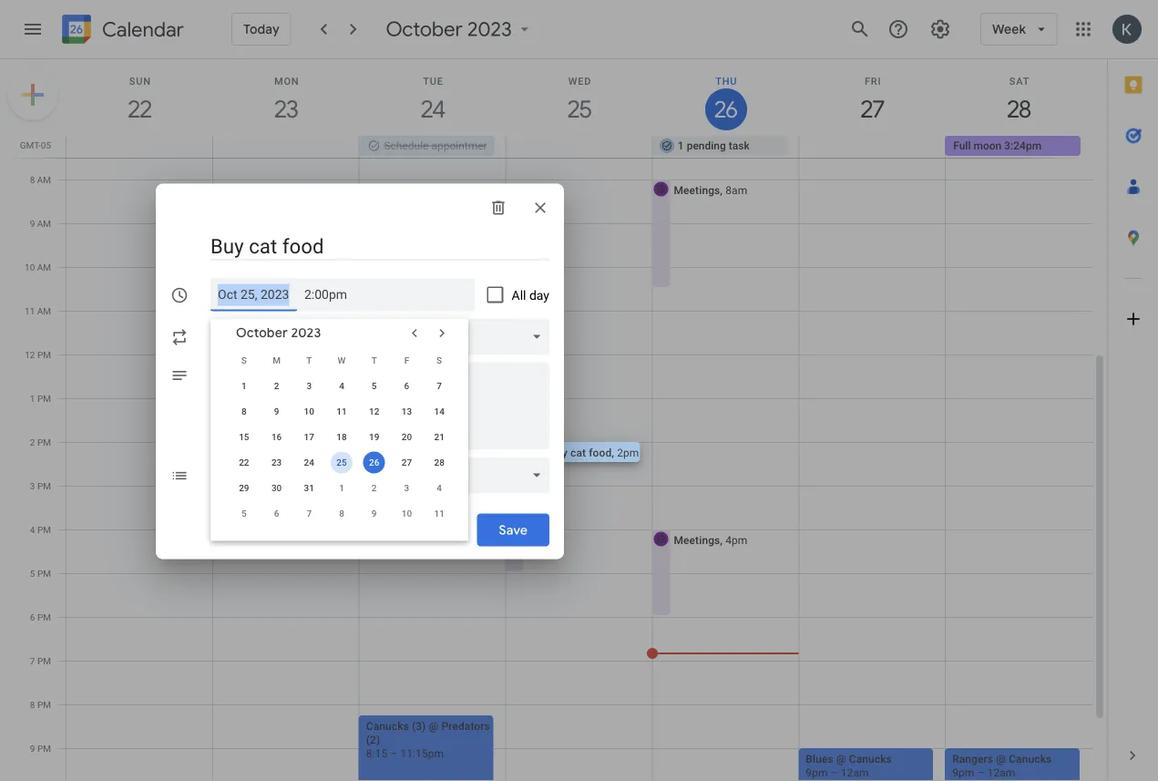 Task type: describe. For each thing, give the bounding box(es) containing it.
9pm for blues @ canucks 9pm – 12am
[[806, 766, 828, 779]]

29
[[239, 483, 249, 494]]

7 for november 7 element
[[307, 508, 312, 519]]

4pm
[[726, 534, 748, 546]]

, for meetings , 4pm
[[720, 534, 723, 546]]

12am for rangers
[[988, 766, 1016, 779]]

9pm for rangers @ canucks 9pm – 12am
[[953, 766, 975, 779]]

11 element
[[331, 401, 353, 422]]

2 pm
[[30, 437, 51, 447]]

2 for "november 2" element
[[372, 483, 377, 494]]

23
[[271, 457, 282, 468]]

14 element
[[428, 401, 450, 422]]

(3)
[[412, 720, 426, 732]]

0 vertical spatial 4
[[339, 381, 344, 391]]

november 10 element
[[396, 503, 418, 525]]

save
[[499, 522, 528, 538]]

8 for 8 pm
[[30, 699, 35, 710]]

task
[[729, 139, 750, 152]]

15
[[239, 432, 249, 442]]

18
[[337, 432, 347, 442]]

full moon 3:24pm
[[954, 139, 1042, 152]]

row containing 22
[[228, 450, 456, 475]]

9am
[[286, 227, 308, 240]]

, left 2pm
[[612, 446, 614, 459]]

pm for 8 pm
[[37, 699, 51, 710]]

pm for 9 pm
[[37, 743, 51, 754]]

pm for 2 pm
[[37, 437, 51, 447]]

12 for 12 pm
[[25, 349, 35, 360]]

pm for 12 pm
[[37, 349, 51, 360]]

– for rangers @ canucks 9pm – 12am
[[977, 766, 985, 779]]

predators
[[442, 720, 490, 732]]

24 element
[[298, 452, 320, 473]]

0 vertical spatial 5
[[372, 381, 377, 391]]

@ inside canucks (3) @ predators (2) 8:15 – 11:15pm
[[429, 720, 439, 732]]

row containing schedule appointment
[[58, 136, 1107, 158]]

today
[[243, 21, 280, 37]]

10 for 10 am
[[25, 262, 35, 273]]

21
[[434, 432, 445, 442]]

30
[[271, 483, 282, 494]]

7 pm
[[30, 655, 51, 666]]

november 5 element
[[233, 503, 255, 525]]

full moon 3:24pm button
[[945, 136, 1081, 156]]

pending
[[687, 139, 726, 152]]

meetings for meetings , 10am
[[381, 271, 427, 284]]

20
[[402, 432, 412, 442]]

16
[[271, 432, 282, 442]]

8 up the 15 element
[[242, 406, 247, 417]]

21 element
[[428, 426, 450, 448]]

pm for 6 pm
[[37, 612, 51, 622]]

3 for november 3 element on the left
[[404, 483, 409, 494]]

16 element
[[266, 426, 288, 448]]

2 t from the left
[[372, 355, 377, 366]]

november 11 element
[[428, 503, 450, 525]]

4 pm
[[30, 524, 51, 535]]

full
[[954, 139, 971, 152]]

all
[[512, 287, 526, 302]]

1 pm
[[30, 393, 51, 404]]

11 am
[[25, 305, 51, 316]]

2 s from the left
[[437, 355, 442, 366]]

appointment
[[431, 139, 493, 152]]

3 pm
[[30, 480, 51, 491]]

17
[[304, 432, 314, 442]]

22 element
[[233, 452, 255, 473]]

11 for november 11 element
[[434, 508, 445, 519]]

save button
[[477, 508, 550, 552]]

1 pending task button
[[652, 136, 788, 156]]

am for 10 am
[[37, 262, 51, 273]]

1 pending task
[[678, 139, 750, 152]]

meetings , 4pm
[[674, 534, 748, 546]]

19
[[369, 432, 379, 442]]

calendar element
[[58, 11, 184, 51]]

meetings , 9am
[[234, 227, 308, 240]]

0 vertical spatial 6
[[404, 381, 409, 391]]

moon
[[974, 139, 1002, 152]]

schedule
[[384, 139, 429, 152]]

row containing 15
[[228, 424, 456, 450]]

am for 11 am
[[37, 305, 51, 316]]

m
[[273, 355, 281, 366]]

(2)
[[366, 733, 380, 746]]

am for 9 am
[[37, 218, 51, 229]]

october 2023 button
[[379, 16, 541, 42]]

10 for the 10 element
[[304, 406, 314, 417]]

27
[[402, 457, 412, 468]]

1 for november 1 "element"
[[339, 483, 344, 494]]

13
[[402, 406, 412, 417]]

meetings , 10am
[[381, 271, 461, 284]]

23 element
[[266, 452, 288, 473]]

2 for 2 pm
[[30, 437, 35, 447]]

0 vertical spatial 7
[[437, 381, 442, 391]]

calendar
[[102, 17, 184, 42]]

all day
[[512, 287, 550, 302]]

29 element
[[233, 477, 255, 499]]

22
[[239, 457, 249, 468]]

8 pm
[[30, 699, 51, 710]]

meetings , 8am
[[674, 184, 748, 196]]

12 element
[[363, 401, 385, 422]]

12 pm
[[25, 349, 51, 360]]

3 cell from the left
[[506, 136, 652, 158]]

10 am
[[25, 262, 51, 273]]

1 horizontal spatial october
[[386, 16, 463, 42]]

11 for 11 element
[[337, 406, 347, 417]]

1 up the 15 element
[[242, 381, 247, 391]]

7 for 7 pm
[[30, 655, 35, 666]]

cat
[[571, 446, 586, 459]]

1 horizontal spatial 2
[[274, 381, 279, 391]]

november 9 element
[[363, 503, 385, 525]]

november 8 element
[[331, 503, 353, 525]]

05
[[41, 139, 51, 150]]

buy
[[549, 446, 568, 459]]

6 pm
[[30, 612, 51, 622]]

gmt-
[[20, 139, 41, 150]]

28 element
[[428, 452, 450, 473]]

25 element
[[331, 452, 353, 473]]



Task type: vqa. For each thing, say whether or not it's contained in the screenshot.


Task type: locate. For each thing, give the bounding box(es) containing it.
9 for the november 9 element
[[372, 508, 377, 519]]

9pm down rangers
[[953, 766, 975, 779]]

meetings left 9am
[[234, 227, 280, 240]]

0 horizontal spatial 12am
[[841, 766, 869, 779]]

grid
[[0, 59, 1107, 781]]

october 2023 grid
[[228, 348, 456, 526]]

8
[[30, 174, 35, 185], [242, 406, 247, 417], [339, 508, 344, 519], [30, 699, 35, 710]]

5 inside grid
[[30, 568, 35, 579]]

2 vertical spatial 6
[[30, 612, 35, 622]]

november 1 element
[[331, 477, 353, 499]]

0 horizontal spatial 5
[[30, 568, 35, 579]]

am for 8 am
[[37, 174, 51, 185]]

2 horizontal spatial 2
[[372, 483, 377, 494]]

5 up 12 "element"
[[372, 381, 377, 391]]

6 pm from the top
[[37, 568, 51, 579]]

8 up 9 pm
[[30, 699, 35, 710]]

2 vertical spatial 2
[[372, 483, 377, 494]]

row containing 1
[[228, 373, 456, 399]]

t left f
[[372, 355, 377, 366]]

1 horizontal spatial 3
[[307, 381, 312, 391]]

pm for 3 pm
[[37, 480, 51, 491]]

calendar heading
[[98, 17, 184, 42]]

11 down the 10 am
[[25, 305, 35, 316]]

– inside rangers @ canucks 9pm – 12am
[[977, 766, 985, 779]]

0 vertical spatial 2
[[274, 381, 279, 391]]

1 for 1 pending task
[[678, 139, 684, 152]]

row
[[58, 136, 1107, 158], [228, 348, 456, 373], [228, 373, 456, 399], [228, 399, 456, 424], [228, 424, 456, 450], [228, 450, 456, 475], [228, 475, 456, 501], [228, 501, 456, 526]]

tab list
[[1108, 59, 1158, 730]]

0 horizontal spatial october 2023
[[236, 325, 321, 341]]

2 horizontal spatial 6
[[404, 381, 409, 391]]

w
[[338, 355, 346, 366]]

1 vertical spatial 12
[[369, 406, 379, 417]]

meetings for meetings , 4pm
[[674, 534, 720, 546]]

2 horizontal spatial @
[[996, 752, 1006, 765]]

3 down "2 pm"
[[30, 480, 35, 491]]

pm down 4 pm
[[37, 568, 51, 579]]

15 element
[[233, 426, 255, 448]]

2 up the november 9 element
[[372, 483, 377, 494]]

1 for 1 pm
[[30, 393, 35, 404]]

pm down 6 pm
[[37, 655, 51, 666]]

3 pm from the top
[[37, 437, 51, 447]]

meetings for meetings , 8am
[[674, 184, 720, 196]]

18 element
[[331, 426, 353, 448]]

pm down "2 pm"
[[37, 480, 51, 491]]

Add description text field
[[211, 370, 550, 435]]

1 horizontal spatial 6
[[274, 508, 279, 519]]

8:15
[[366, 747, 388, 760]]

today button
[[231, 13, 291, 46]]

november 4 element
[[428, 477, 450, 499]]

9 up the 10 am
[[30, 218, 35, 229]]

1 inside 1 pending task button
[[678, 139, 684, 152]]

0 horizontal spatial canucks
[[366, 720, 409, 732]]

2 horizontal spatial –
[[977, 766, 985, 779]]

blues
[[806, 752, 834, 765]]

1 horizontal spatial 10
[[304, 406, 314, 417]]

5 for 5 pm
[[30, 568, 35, 579]]

9 down "november 2" element
[[372, 508, 377, 519]]

@ right "blues"
[[836, 752, 846, 765]]

11 for 11 am
[[25, 305, 35, 316]]

1 vertical spatial october
[[236, 325, 288, 341]]

6 down f
[[404, 381, 409, 391]]

0 horizontal spatial 12
[[25, 349, 35, 360]]

10 up 17
[[304, 406, 314, 417]]

3 up the 10 element
[[307, 381, 312, 391]]

7 inside grid
[[30, 655, 35, 666]]

0 horizontal spatial t
[[306, 355, 312, 366]]

row containing s
[[228, 348, 456, 373]]

2
[[274, 381, 279, 391], [30, 437, 35, 447], [372, 483, 377, 494]]

8 down november 1 "element"
[[339, 508, 344, 519]]

4 inside november 4 element
[[437, 483, 442, 494]]

schedule appointment button
[[359, 136, 495, 156]]

1 horizontal spatial 12
[[369, 406, 379, 417]]

4 cell from the left
[[799, 136, 945, 158]]

27 element
[[396, 452, 418, 473]]

12am
[[841, 766, 869, 779], [988, 766, 1016, 779]]

11
[[25, 305, 35, 316], [337, 406, 347, 417], [434, 508, 445, 519]]

1 vertical spatial 2023
[[291, 325, 321, 341]]

6 down 30 element
[[274, 508, 279, 519]]

meetings
[[674, 184, 720, 196], [234, 227, 280, 240], [381, 271, 427, 284], [674, 534, 720, 546]]

2 vertical spatial 5
[[30, 568, 35, 579]]

11 down november 4 element
[[434, 508, 445, 519]]

12 inside "element"
[[369, 406, 379, 417]]

5 for november 5 element
[[242, 508, 247, 519]]

pm up 5 pm
[[37, 524, 51, 535]]

4 for 4 pm
[[30, 524, 35, 535]]

0 horizontal spatial october
[[236, 325, 288, 341]]

f
[[404, 355, 409, 366]]

1 horizontal spatial –
[[831, 766, 838, 779]]

1 vertical spatial october 2023
[[236, 325, 321, 341]]

canucks
[[366, 720, 409, 732], [849, 752, 892, 765], [1009, 752, 1052, 765]]

s right f
[[437, 355, 442, 366]]

1 horizontal spatial 2023
[[468, 16, 512, 42]]

@ inside blues @ canucks 9pm – 12am
[[836, 752, 846, 765]]

pm
[[37, 349, 51, 360], [37, 393, 51, 404], [37, 437, 51, 447], [37, 480, 51, 491], [37, 524, 51, 535], [37, 568, 51, 579], [37, 612, 51, 622], [37, 655, 51, 666], [37, 699, 51, 710], [37, 743, 51, 754]]

– inside blues @ canucks 9pm – 12am
[[831, 766, 838, 779]]

9pm inside blues @ canucks 9pm – 12am
[[806, 766, 828, 779]]

0 horizontal spatial s
[[241, 355, 247, 366]]

7 down 6 pm
[[30, 655, 35, 666]]

25 cell
[[325, 450, 358, 475]]

pm down 1 pm
[[37, 437, 51, 447]]

am down 9 am
[[37, 262, 51, 273]]

3 am from the top
[[37, 262, 51, 273]]

9 for 9 am
[[30, 218, 35, 229]]

t right m
[[306, 355, 312, 366]]

5 pm from the top
[[37, 524, 51, 535]]

2 down 1 pm
[[30, 437, 35, 447]]

6 for november 6 element
[[274, 508, 279, 519]]

0 horizontal spatial 2023
[[291, 325, 321, 341]]

1 am from the top
[[37, 174, 51, 185]]

8 pm from the top
[[37, 655, 51, 666]]

1 horizontal spatial 11
[[337, 406, 347, 417]]

3
[[307, 381, 312, 391], [30, 480, 35, 491], [404, 483, 409, 494]]

meetings left the 8am
[[674, 184, 720, 196]]

0 vertical spatial october 2023
[[386, 16, 512, 42]]

@
[[429, 720, 439, 732], [836, 752, 846, 765], [996, 752, 1006, 765]]

canucks for blues @ canucks
[[849, 752, 892, 765]]

canucks inside canucks (3) @ predators (2) 8:15 – 11:15pm
[[366, 720, 409, 732]]

meetings for meetings , 9am
[[234, 227, 280, 240]]

1 9pm from the left
[[806, 766, 828, 779]]

grid containing schedule appointment
[[0, 59, 1107, 781]]

9 up 16 element
[[274, 406, 279, 417]]

25
[[337, 457, 347, 468]]

7 up '14' element
[[437, 381, 442, 391]]

, left the 8am
[[720, 184, 723, 196]]

1 s from the left
[[241, 355, 247, 366]]

rangers
[[953, 752, 994, 765]]

blues @ canucks 9pm – 12am
[[806, 752, 892, 779]]

pm up "2 pm"
[[37, 393, 51, 404]]

8 for 8 am
[[30, 174, 35, 185]]

t
[[306, 355, 312, 366], [372, 355, 377, 366]]

am down 8 am
[[37, 218, 51, 229]]

9pm
[[806, 766, 828, 779], [953, 766, 975, 779]]

6 up '7 pm'
[[30, 612, 35, 622]]

1 horizontal spatial 9pm
[[953, 766, 975, 779]]

1 down 12 pm
[[30, 393, 35, 404]]

@ inside rangers @ canucks 9pm – 12am
[[996, 752, 1006, 765]]

november 6 element
[[266, 503, 288, 525]]

1 vertical spatial 5
[[242, 508, 247, 519]]

2 horizontal spatial 11
[[434, 508, 445, 519]]

@ right rangers
[[996, 752, 1006, 765]]

10 for november 10 element
[[402, 508, 412, 519]]

2 horizontal spatial 10
[[402, 508, 412, 519]]

1 left pending
[[678, 139, 684, 152]]

s left m
[[241, 355, 247, 366]]

1 vertical spatial 2
[[30, 437, 35, 447]]

2 horizontal spatial 4
[[437, 483, 442, 494]]

31
[[304, 483, 314, 494]]

2 12am from the left
[[988, 766, 1016, 779]]

13 element
[[396, 401, 418, 422]]

12 for 12
[[369, 406, 379, 417]]

Edit title text field
[[211, 233, 550, 260]]

1
[[678, 139, 684, 152], [242, 381, 247, 391], [30, 393, 35, 404], [339, 483, 344, 494]]

@ right (3) at the bottom of page
[[429, 720, 439, 732]]

day
[[529, 287, 550, 302]]

0 vertical spatial 11
[[25, 305, 35, 316]]

6 for 6 pm
[[30, 612, 35, 622]]

4
[[339, 381, 344, 391], [437, 483, 442, 494], [30, 524, 35, 535]]

12am inside rangers @ canucks 9pm – 12am
[[988, 766, 1016, 779]]

19 element
[[363, 426, 385, 448]]

1 pm from the top
[[37, 349, 51, 360]]

row containing 29
[[228, 475, 456, 501]]

0 vertical spatial 2023
[[468, 16, 512, 42]]

Start time text field
[[304, 284, 348, 306]]

8 down gmt-
[[30, 174, 35, 185]]

1 vertical spatial 7
[[307, 508, 312, 519]]

28
[[434, 457, 445, 468]]

1 horizontal spatial s
[[437, 355, 442, 366]]

,
[[720, 184, 723, 196], [280, 227, 283, 240], [427, 271, 430, 284], [612, 446, 614, 459], [720, 534, 723, 546]]

5
[[372, 381, 377, 391], [242, 508, 247, 519], [30, 568, 35, 579]]

2 vertical spatial 7
[[30, 655, 35, 666]]

canucks right "blues"
[[849, 752, 892, 765]]

1 inside november 1 "element"
[[339, 483, 344, 494]]

am down 05
[[37, 174, 51, 185]]

5 down 4 pm
[[30, 568, 35, 579]]

4 up 11 element
[[339, 381, 344, 391]]

2 horizontal spatial 5
[[372, 381, 377, 391]]

, for meetings , 8am
[[720, 184, 723, 196]]

17 element
[[298, 426, 320, 448]]

@ for blues @ canucks 9pm – 12am
[[836, 752, 846, 765]]

10 up 11 am
[[25, 262, 35, 273]]

1 horizontal spatial october 2023
[[386, 16, 512, 42]]

0 horizontal spatial 11
[[25, 305, 35, 316]]

1 t from the left
[[306, 355, 312, 366]]

1 12am from the left
[[841, 766, 869, 779]]

, left '4pm'
[[720, 534, 723, 546]]

food
[[589, 446, 612, 459]]

0 vertical spatial 10
[[25, 262, 35, 273]]

pm for 7 pm
[[37, 655, 51, 666]]

5 down the 29 element
[[242, 508, 247, 519]]

, for meetings , 10am
[[427, 271, 430, 284]]

meetings left '4pm'
[[674, 534, 720, 546]]

2 pm from the top
[[37, 393, 51, 404]]

30 element
[[266, 477, 288, 499]]

3 for 3 pm
[[30, 480, 35, 491]]

11 up 18
[[337, 406, 347, 417]]

– right 8:15
[[390, 747, 398, 760]]

8 for the november 8 element
[[339, 508, 344, 519]]

pm down 8 pm
[[37, 743, 51, 754]]

7
[[437, 381, 442, 391], [307, 508, 312, 519], [30, 655, 35, 666]]

24
[[304, 457, 314, 468]]

2 vertical spatial 4
[[30, 524, 35, 535]]

12 down 11 am
[[25, 349, 35, 360]]

october
[[386, 16, 463, 42], [236, 325, 288, 341]]

schedule appointment
[[384, 139, 493, 152]]

0 horizontal spatial 4
[[30, 524, 35, 535]]

1 horizontal spatial 7
[[307, 508, 312, 519]]

9
[[30, 218, 35, 229], [274, 406, 279, 417], [372, 508, 377, 519], [30, 743, 35, 754]]

row group
[[228, 373, 456, 526]]

– inside canucks (3) @ predators (2) 8:15 – 11:15pm
[[390, 747, 398, 760]]

pm for 4 pm
[[37, 524, 51, 535]]

0 horizontal spatial @
[[429, 720, 439, 732]]

10am
[[432, 271, 461, 284]]

12
[[25, 349, 35, 360], [369, 406, 379, 417]]

2 vertical spatial 10
[[402, 508, 412, 519]]

1 vertical spatial 10
[[304, 406, 314, 417]]

rangers @ canucks 9pm – 12am
[[953, 752, 1052, 779]]

0 vertical spatial october
[[386, 16, 463, 42]]

, left 10am
[[427, 271, 430, 284]]

2 down m
[[274, 381, 279, 391]]

20 element
[[396, 426, 418, 448]]

2pm
[[617, 446, 639, 459]]

row containing 8
[[228, 399, 456, 424]]

pm up 1 pm
[[37, 349, 51, 360]]

1 down 25 element
[[339, 483, 344, 494]]

26, today element
[[363, 452, 385, 473]]

2 horizontal spatial 3
[[404, 483, 409, 494]]

cell
[[67, 136, 213, 158], [213, 136, 359, 158], [506, 136, 652, 158], [799, 136, 945, 158]]

9 for 9 pm
[[30, 743, 35, 754]]

canucks up (2)
[[366, 720, 409, 732]]

11:15pm
[[400, 747, 444, 760]]

buy cat food , 2pm
[[549, 446, 639, 459]]

row group containing 1
[[228, 373, 456, 526]]

2 cell from the left
[[213, 136, 359, 158]]

november 7 element
[[298, 503, 320, 525]]

pm for 5 pm
[[37, 568, 51, 579]]

0 horizontal spatial 2
[[30, 437, 35, 447]]

november 3 element
[[396, 477, 418, 499]]

6
[[404, 381, 409, 391], [274, 508, 279, 519], [30, 612, 35, 622]]

gmt-05
[[20, 139, 51, 150]]

1 vertical spatial 11
[[337, 406, 347, 417]]

row containing 5
[[228, 501, 456, 526]]

26 cell
[[358, 450, 391, 475]]

10 pm from the top
[[37, 743, 51, 754]]

7 pm from the top
[[37, 612, 51, 622]]

1 horizontal spatial t
[[372, 355, 377, 366]]

– for blues @ canucks 9pm – 12am
[[831, 766, 838, 779]]

2 horizontal spatial 7
[[437, 381, 442, 391]]

, for meetings , 9am
[[280, 227, 283, 240]]

4 up 5 pm
[[30, 524, 35, 535]]

1 horizontal spatial canucks
[[849, 752, 892, 765]]

am up 12 pm
[[37, 305, 51, 316]]

1 horizontal spatial 5
[[242, 508, 247, 519]]

0 horizontal spatial –
[[390, 747, 398, 760]]

1 horizontal spatial 4
[[339, 381, 344, 391]]

9pm down "blues"
[[806, 766, 828, 779]]

0 horizontal spatial 7
[[30, 655, 35, 666]]

9pm inside rangers @ canucks 9pm – 12am
[[953, 766, 975, 779]]

1 horizontal spatial 12am
[[988, 766, 1016, 779]]

0 horizontal spatial 10
[[25, 262, 35, 273]]

pm for 1 pm
[[37, 393, 51, 404]]

am
[[37, 174, 51, 185], [37, 218, 51, 229], [37, 262, 51, 273], [37, 305, 51, 316]]

14
[[434, 406, 445, 417]]

canucks inside rangers @ canucks 9pm – 12am
[[1009, 752, 1052, 765]]

pm up '7 pm'
[[37, 612, 51, 622]]

3:24pm
[[1005, 139, 1042, 152]]

november 2 element
[[363, 477, 385, 499]]

– down "blues"
[[831, 766, 838, 779]]

1 horizontal spatial @
[[836, 752, 846, 765]]

7 down 31 element
[[307, 508, 312, 519]]

4 am from the top
[[37, 305, 51, 316]]

2 vertical spatial 11
[[434, 508, 445, 519]]

9 am
[[30, 218, 51, 229]]

4 pm from the top
[[37, 480, 51, 491]]

4 for november 4 element
[[437, 483, 442, 494]]

31 element
[[298, 477, 320, 499]]

– down rangers
[[977, 766, 985, 779]]

canucks for rangers @ canucks
[[1009, 752, 1052, 765]]

9 pm from the top
[[37, 699, 51, 710]]

–
[[390, 747, 398, 760], [831, 766, 838, 779], [977, 766, 985, 779]]

2 horizontal spatial canucks
[[1009, 752, 1052, 765]]

10 element
[[298, 401, 320, 422]]

, left 9am
[[280, 227, 283, 240]]

1 cell from the left
[[67, 136, 213, 158]]

1 vertical spatial 6
[[274, 508, 279, 519]]

0 horizontal spatial 3
[[30, 480, 35, 491]]

Start date text field
[[218, 284, 290, 306]]

4 down 28 element
[[437, 483, 442, 494]]

canucks inside blues @ canucks 9pm – 12am
[[849, 752, 892, 765]]

2 9pm from the left
[[953, 766, 975, 779]]

0 horizontal spatial 6
[[30, 612, 35, 622]]

12am for blues
[[841, 766, 869, 779]]

8 am
[[30, 174, 51, 185]]

october 2023
[[386, 16, 512, 42], [236, 325, 321, 341]]

0 horizontal spatial 9pm
[[806, 766, 828, 779]]

2 am from the top
[[37, 218, 51, 229]]

12 up 19
[[369, 406, 379, 417]]

8am
[[726, 184, 748, 196]]

canucks right rangers
[[1009, 752, 1052, 765]]

10
[[25, 262, 35, 273], [304, 406, 314, 417], [402, 508, 412, 519]]

@ for rangers @ canucks 9pm – 12am
[[996, 752, 1006, 765]]

5 pm
[[30, 568, 51, 579]]

3 up november 10 element
[[404, 483, 409, 494]]

meetings down edit title text field
[[381, 271, 427, 284]]

26
[[369, 457, 379, 468]]

3 inside november 3 element
[[404, 483, 409, 494]]

9 down 8 pm
[[30, 743, 35, 754]]

1 vertical spatial 4
[[437, 483, 442, 494]]

10 down november 3 element on the left
[[402, 508, 412, 519]]

canucks (3) @ predators (2) 8:15 – 11:15pm
[[366, 720, 490, 760]]

pm up 9 pm
[[37, 699, 51, 710]]

12am inside blues @ canucks 9pm – 12am
[[841, 766, 869, 779]]

9 pm
[[30, 743, 51, 754]]

0 vertical spatial 12
[[25, 349, 35, 360]]



